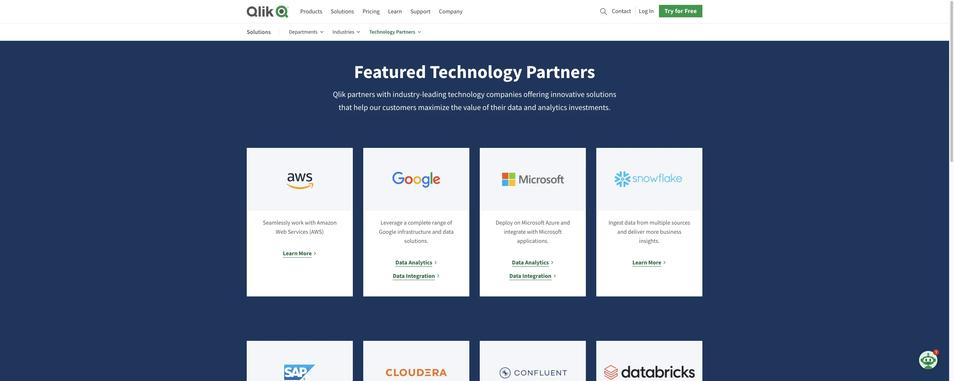 Task type: describe. For each thing, give the bounding box(es) containing it.
work
[[291, 219, 304, 227]]

data analytics link for infrastructure
[[396, 258, 437, 267]]

solutions
[[586, 89, 617, 99]]

with inside deploy on microsoft azure and integrate with microsoft applications.
[[527, 228, 538, 236]]

of inside "qlik partners with industry-leading technology companies offering innovative solutions that help our customers maximize the value of their data and analytics investments."
[[483, 103, 489, 112]]

snowflake logo image
[[597, 148, 702, 211]]

industries link
[[333, 24, 360, 40]]

analytics
[[538, 103, 567, 112]]

companies
[[486, 89, 522, 99]]

company link
[[439, 6, 463, 18]]

pricing link
[[363, 6, 380, 18]]

amazon
[[317, 219, 337, 227]]

data inside leverage a complete range of google infrastructure and data solutions.
[[443, 228, 454, 236]]

cloudera logo image
[[364, 341, 469, 381]]

deploy
[[496, 219, 513, 227]]

azure
[[546, 219, 560, 227]]

data inside "qlik partners with industry-leading technology companies offering innovative solutions that help our customers maximize the value of their data and analytics investments."
[[508, 103, 522, 112]]

support
[[411, 8, 431, 15]]

learn for seamlessly work with amazon web services (aws)
[[283, 249, 298, 257]]

qlik main element
[[300, 5, 703, 18]]

analytics for infrastructure
[[409, 259, 432, 266]]

services
[[288, 228, 308, 236]]

and inside "qlik partners with industry-leading technology companies offering innovative solutions that help our customers maximize the value of their data and analytics investments."
[[524, 103, 536, 112]]

databricks logo image
[[597, 341, 702, 381]]

departments
[[289, 29, 318, 35]]

of inside leverage a complete range of google infrastructure and data solutions.
[[447, 219, 452, 227]]

in
[[649, 7, 654, 15]]

business
[[660, 228, 682, 236]]

on
[[514, 219, 521, 227]]

ingest
[[609, 219, 624, 227]]

learn more link for (aws)
[[283, 249, 317, 258]]

solutions for solutions link at the top of the page
[[331, 8, 354, 15]]

1 vertical spatial technology
[[430, 60, 522, 84]]

solutions.
[[404, 237, 429, 245]]

data integration link for with
[[509, 271, 557, 280]]

confluent logo image
[[480, 341, 586, 381]]

qlik partners with industry-leading technology companies offering innovative solutions that help our customers maximize the value of their data and analytics investments.
[[333, 89, 617, 112]]

investments.
[[569, 103, 611, 112]]

company
[[439, 8, 463, 15]]

try for free link
[[659, 5, 703, 17]]

learn for ingest data from multiple sources and deliver more business insights.
[[633, 259, 647, 266]]

integration for applications.
[[523, 272, 552, 280]]

0 vertical spatial microsoft
[[522, 219, 545, 227]]

solutions for solutions menu bar
[[247, 28, 271, 36]]

more for deliver
[[649, 259, 662, 266]]

products link
[[300, 6, 322, 18]]

data inside the ingest data from multiple sources and deliver more business insights.
[[625, 219, 636, 227]]

free
[[685, 7, 697, 15]]

amazon logo image
[[247, 148, 353, 211]]

try
[[665, 7, 674, 15]]

innovative
[[551, 89, 585, 99]]

log
[[639, 7, 648, 15]]

help
[[354, 103, 368, 112]]

and inside deploy on microsoft azure and integrate with microsoft applications.
[[561, 219, 570, 227]]

from
[[637, 219, 649, 227]]

products
[[300, 8, 322, 15]]

more
[[646, 228, 659, 236]]

industries
[[333, 29, 354, 35]]

data integration link for infrastructure
[[393, 271, 440, 280]]

industry-
[[393, 89, 422, 99]]



Task type: vqa. For each thing, say whether or not it's contained in the screenshot.
the Modern
no



Task type: locate. For each thing, give the bounding box(es) containing it.
2 data integration from the left
[[509, 272, 552, 280]]

1 horizontal spatial data analytics
[[512, 259, 549, 266]]

1 vertical spatial with
[[305, 219, 316, 227]]

0 vertical spatial solutions
[[331, 8, 354, 15]]

more down insights.
[[649, 259, 662, 266]]

microsoft
[[522, 219, 545, 227], [539, 228, 562, 236]]

0 vertical spatial of
[[483, 103, 489, 112]]

technology up technology
[[430, 60, 522, 84]]

a
[[404, 219, 407, 227]]

1 vertical spatial data
[[625, 219, 636, 227]]

0 horizontal spatial learn more link
[[283, 249, 317, 258]]

0 horizontal spatial learn
[[283, 249, 298, 257]]

learn inside qlik main element
[[388, 8, 402, 15]]

of left their
[[483, 103, 489, 112]]

data analytics link down solutions.
[[396, 258, 437, 267]]

1 horizontal spatial learn more
[[633, 259, 662, 266]]

menu bar containing products
[[300, 6, 463, 18]]

web
[[276, 228, 287, 236]]

learn more down services
[[283, 249, 312, 257]]

0 horizontal spatial with
[[305, 219, 316, 227]]

1 horizontal spatial technology
[[430, 60, 522, 84]]

learn more for (aws)
[[283, 249, 312, 257]]

with up our
[[377, 89, 391, 99]]

1 vertical spatial solutions
[[247, 28, 271, 36]]

data analytics link for with
[[512, 258, 554, 267]]

applications.
[[517, 237, 549, 245]]

with up applications.
[[527, 228, 538, 236]]

learn more link for deliver
[[633, 258, 667, 267]]

and right azure
[[561, 219, 570, 227]]

and down ingest
[[618, 228, 627, 236]]

technology partners link
[[369, 24, 421, 40]]

2 horizontal spatial data
[[625, 219, 636, 227]]

solutions
[[331, 8, 354, 15], [247, 28, 271, 36]]

leverage
[[381, 219, 403, 227]]

data up deliver
[[625, 219, 636, 227]]

1 analytics from the left
[[409, 259, 432, 266]]

1 data analytics from the left
[[396, 259, 432, 266]]

integrate
[[504, 228, 526, 236]]

0 horizontal spatial data integration
[[393, 272, 435, 280]]

learn up technology partners link
[[388, 8, 402, 15]]

learn more down insights.
[[633, 259, 662, 266]]

0 horizontal spatial integration
[[406, 272, 435, 280]]

1 data integration link from the left
[[393, 271, 440, 280]]

2 data integration link from the left
[[509, 271, 557, 280]]

contact link
[[612, 6, 631, 17]]

more down services
[[299, 249, 312, 257]]

microsoft right on
[[522, 219, 545, 227]]

0 horizontal spatial solutions
[[247, 28, 271, 36]]

data integration for infrastructure
[[393, 272, 435, 280]]

1 horizontal spatial solutions
[[331, 8, 354, 15]]

support link
[[411, 6, 431, 18]]

of right range
[[447, 219, 452, 227]]

data down range
[[443, 228, 454, 236]]

menu bar inside qlik main element
[[300, 6, 463, 18]]

analytics
[[409, 259, 432, 266], [525, 259, 549, 266]]

technology down pricing link
[[369, 28, 395, 35]]

sap logo image
[[247, 341, 353, 381]]

2 vertical spatial learn
[[633, 259, 647, 266]]

2 vertical spatial data
[[443, 228, 454, 236]]

partners up innovative
[[526, 60, 595, 84]]

complete
[[408, 219, 431, 227]]

1 vertical spatial partners
[[526, 60, 595, 84]]

1 integration from the left
[[406, 272, 435, 280]]

1 data integration from the left
[[393, 272, 435, 280]]

solutions down go to the home page. 'image'
[[247, 28, 271, 36]]

learn more
[[283, 249, 312, 257], [633, 259, 662, 266]]

analytics for with
[[525, 259, 549, 266]]

their
[[491, 103, 506, 112]]

try for free
[[665, 7, 697, 15]]

1 vertical spatial learn
[[283, 249, 298, 257]]

offering
[[524, 89, 549, 99]]

menu bar
[[300, 6, 463, 18]]

featured
[[354, 60, 426, 84]]

learn link
[[388, 6, 402, 18]]

1 horizontal spatial with
[[377, 89, 391, 99]]

with
[[377, 89, 391, 99], [305, 219, 316, 227], [527, 228, 538, 236]]

log in
[[639, 7, 654, 15]]

deploy on microsoft azure and integrate with microsoft applications.
[[496, 219, 570, 245]]

google logo image
[[364, 148, 469, 211]]

1 horizontal spatial data analytics link
[[512, 258, 554, 267]]

multiple
[[650, 219, 671, 227]]

1 vertical spatial of
[[447, 219, 452, 227]]

qlik
[[333, 89, 346, 99]]

data analytics for with
[[512, 259, 549, 266]]

2 horizontal spatial with
[[527, 228, 538, 236]]

integration for data
[[406, 272, 435, 280]]

data analytics
[[396, 259, 432, 266], [512, 259, 549, 266]]

1 horizontal spatial more
[[649, 259, 662, 266]]

1 horizontal spatial data integration link
[[509, 271, 557, 280]]

our
[[370, 103, 381, 112]]

1 vertical spatial learn more
[[633, 259, 662, 266]]

sources
[[672, 219, 690, 227]]

data analytics link down applications.
[[512, 258, 554, 267]]

seamlessly work with amazon web services (aws)
[[263, 219, 337, 236]]

data analytics link
[[396, 258, 437, 267], [512, 258, 554, 267]]

0 horizontal spatial data analytics link
[[396, 258, 437, 267]]

2 analytics from the left
[[525, 259, 549, 266]]

0 horizontal spatial more
[[299, 249, 312, 257]]

with for partners
[[377, 89, 391, 99]]

range
[[432, 219, 446, 227]]

0 horizontal spatial learn more
[[283, 249, 312, 257]]

0 vertical spatial with
[[377, 89, 391, 99]]

learn down services
[[283, 249, 298, 257]]

0 horizontal spatial partners
[[396, 28, 415, 35]]

leverage a complete range of google infrastructure and data solutions.
[[379, 219, 454, 245]]

partners down learn link
[[396, 28, 415, 35]]

technology
[[448, 89, 485, 99]]

0 horizontal spatial analytics
[[409, 259, 432, 266]]

that
[[339, 103, 352, 112]]

1 horizontal spatial analytics
[[525, 259, 549, 266]]

0 vertical spatial data
[[508, 103, 522, 112]]

leading
[[422, 89, 447, 99]]

1 vertical spatial microsoft
[[539, 228, 562, 236]]

with for work
[[305, 219, 316, 227]]

1 vertical spatial more
[[649, 259, 662, 266]]

0 horizontal spatial technology
[[369, 28, 395, 35]]

1 horizontal spatial partners
[[526, 60, 595, 84]]

0 horizontal spatial data analytics
[[396, 259, 432, 266]]

0 vertical spatial partners
[[396, 28, 415, 35]]

0 horizontal spatial data
[[443, 228, 454, 236]]

for
[[675, 7, 683, 15]]

contact
[[612, 7, 631, 15]]

and
[[524, 103, 536, 112], [561, 219, 570, 227], [432, 228, 442, 236], [618, 228, 627, 236]]

solutions up industries
[[331, 8, 354, 15]]

seamlessly
[[263, 219, 290, 227]]

with up (aws)
[[305, 219, 316, 227]]

2 integration from the left
[[523, 272, 552, 280]]

0 horizontal spatial data integration link
[[393, 271, 440, 280]]

data integration link
[[393, 271, 440, 280], [509, 271, 557, 280]]

the
[[451, 103, 462, 112]]

1 horizontal spatial learn
[[388, 8, 402, 15]]

data right their
[[508, 103, 522, 112]]

customers
[[383, 103, 417, 112]]

data analytics for infrastructure
[[396, 259, 432, 266]]

(aws)
[[309, 228, 324, 236]]

go to the home page. image
[[247, 5, 289, 18]]

and down offering
[[524, 103, 536, 112]]

learn down insights.
[[633, 259, 647, 266]]

2 horizontal spatial learn
[[633, 259, 647, 266]]

infrastructure
[[398, 228, 431, 236]]

learn more for deliver
[[633, 259, 662, 266]]

partners
[[347, 89, 375, 99]]

technology inside solutions menu bar
[[369, 28, 395, 35]]

technology
[[369, 28, 395, 35], [430, 60, 522, 84]]

0 vertical spatial learn more
[[283, 249, 312, 257]]

pricing
[[363, 8, 380, 15]]

solutions inside 'menu bar'
[[331, 8, 354, 15]]

with inside seamlessly work with amazon web services (aws)
[[305, 219, 316, 227]]

data integration
[[393, 272, 435, 280], [509, 272, 552, 280]]

1 horizontal spatial learn more link
[[633, 258, 667, 267]]

and inside leverage a complete range of google infrastructure and data solutions.
[[432, 228, 442, 236]]

0 vertical spatial more
[[299, 249, 312, 257]]

data
[[396, 259, 408, 266], [512, 259, 524, 266], [393, 272, 405, 280], [509, 272, 521, 280]]

0 horizontal spatial of
[[447, 219, 452, 227]]

microsoft down azure
[[539, 228, 562, 236]]

2 vertical spatial with
[[527, 228, 538, 236]]

0 vertical spatial learn
[[388, 8, 402, 15]]

more
[[299, 249, 312, 257], [649, 259, 662, 266]]

of
[[483, 103, 489, 112], [447, 219, 452, 227]]

0 vertical spatial technology
[[369, 28, 395, 35]]

learn more link
[[283, 249, 317, 258], [633, 258, 667, 267]]

1 horizontal spatial of
[[483, 103, 489, 112]]

2 data analytics link from the left
[[512, 258, 554, 267]]

with inside "qlik partners with industry-leading technology companies offering innovative solutions that help our customers maximize the value of their data and analytics investments."
[[377, 89, 391, 99]]

value
[[463, 103, 481, 112]]

and inside the ingest data from multiple sources and deliver more business insights.
[[618, 228, 627, 236]]

more for (aws)
[[299, 249, 312, 257]]

data integration for with
[[509, 272, 552, 280]]

1 horizontal spatial data integration
[[509, 272, 552, 280]]

partners inside solutions menu bar
[[396, 28, 415, 35]]

departments link
[[289, 24, 324, 40]]

solutions menu bar
[[247, 24, 430, 40]]

data
[[508, 103, 522, 112], [625, 219, 636, 227], [443, 228, 454, 236]]

ingest data from multiple sources and deliver more business insights.
[[609, 219, 690, 245]]

integration
[[406, 272, 435, 280], [523, 272, 552, 280]]

learn more link down services
[[283, 249, 317, 258]]

data analytics down solutions.
[[396, 259, 432, 266]]

featured technology partners
[[354, 60, 595, 84]]

analytics down solutions.
[[409, 259, 432, 266]]

and down range
[[432, 228, 442, 236]]

log in link
[[639, 6, 654, 17]]

deliver
[[628, 228, 645, 236]]

1 data analytics link from the left
[[396, 258, 437, 267]]

1 horizontal spatial data
[[508, 103, 522, 112]]

maximize
[[418, 103, 450, 112]]

learn more link down insights.
[[633, 258, 667, 267]]

learn
[[388, 8, 402, 15], [283, 249, 298, 257], [633, 259, 647, 266]]

analytics down applications.
[[525, 259, 549, 266]]

solutions inside menu bar
[[247, 28, 271, 36]]

2 data analytics from the left
[[512, 259, 549, 266]]

partners
[[396, 28, 415, 35], [526, 60, 595, 84]]

technology partners
[[369, 28, 415, 35]]

data analytics down applications.
[[512, 259, 549, 266]]

microsoft logo image
[[480, 148, 586, 211]]

solutions link
[[331, 6, 354, 18]]

google
[[379, 228, 396, 236]]

1 horizontal spatial integration
[[523, 272, 552, 280]]

insights.
[[639, 237, 660, 245]]



